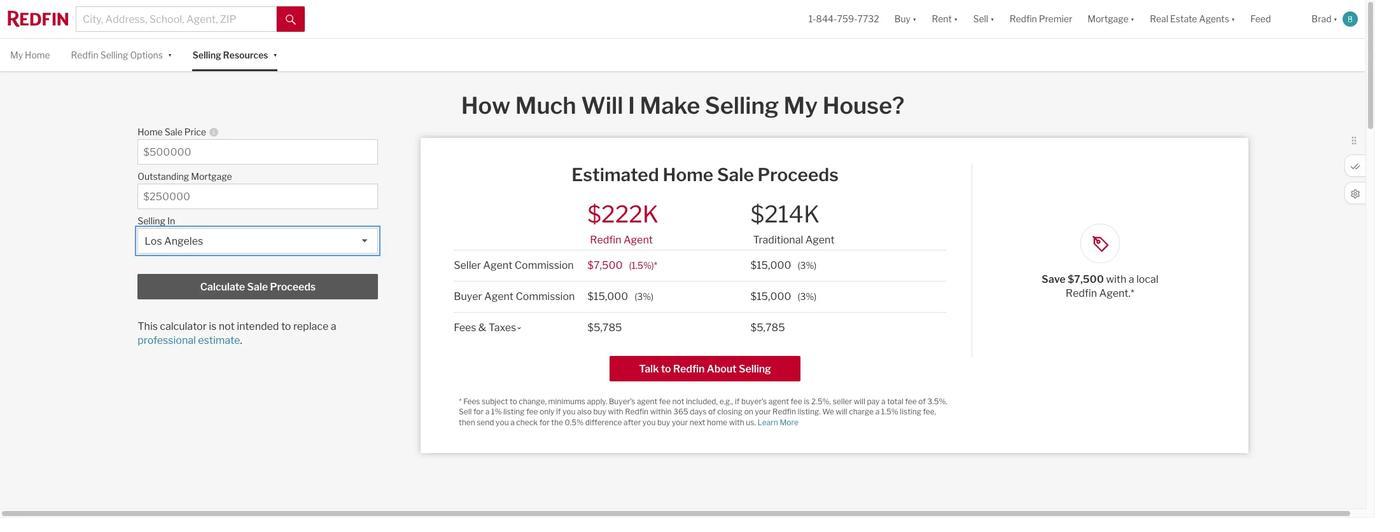 Task type: vqa. For each thing, say whether or not it's contained in the screenshot.
Commission
yes



Task type: locate. For each thing, give the bounding box(es) containing it.
1 horizontal spatial with
[[729, 418, 745, 428]]

real estate agents ▾ link
[[1150, 0, 1236, 38]]

sell
[[974, 14, 989, 24], [459, 408, 472, 417]]

you down minimums
[[563, 408, 576, 417]]

if up the
[[556, 408, 561, 417]]

0 horizontal spatial agent
[[637, 397, 658, 407]]

selling resources link
[[192, 39, 268, 71]]

1 horizontal spatial of
[[919, 397, 926, 407]]

0 horizontal spatial mortgage
[[191, 171, 232, 182]]

0 vertical spatial will
[[854, 397, 866, 407]]

0 horizontal spatial *
[[459, 397, 462, 407]]

0 horizontal spatial sell
[[459, 408, 472, 417]]

redfin inside 'redfin selling options ▾'
[[71, 50, 98, 60]]

mortgage ▾ button
[[1080, 0, 1143, 38]]

fees up then
[[463, 397, 480, 407]]

0 vertical spatial not
[[219, 321, 235, 333]]

in
[[167, 216, 175, 227]]

sale
[[165, 127, 183, 138], [717, 164, 754, 186], [247, 282, 268, 294]]

$7,500 right 'save'
[[1068, 274, 1104, 286]]

sale inside calculate sale proceeds button
[[247, 282, 268, 294]]

a right pay
[[882, 397, 886, 407]]

1 horizontal spatial you
[[563, 408, 576, 417]]

redfin right my home
[[71, 50, 98, 60]]

0 horizontal spatial not
[[219, 321, 235, 333]]

you down within at the bottom
[[643, 418, 656, 428]]

0 horizontal spatial my
[[10, 50, 23, 60]]

with down buyer's
[[608, 408, 624, 417]]

0 horizontal spatial to
[[281, 321, 291, 333]]

buy ▾ button
[[895, 0, 917, 38]]

mortgage ▾ button
[[1088, 0, 1135, 38]]

2 vertical spatial home
[[663, 164, 714, 186]]

agent right traditional
[[806, 234, 835, 246]]

agent up (1.5%)
[[624, 234, 653, 246]]

▾ right options
[[168, 49, 172, 60]]

1 horizontal spatial my
[[784, 92, 818, 120]]

how
[[461, 92, 511, 120]]

rent ▾
[[932, 14, 958, 24]]

commission down seller agent commission
[[516, 291, 575, 303]]

fee right total on the bottom right of page
[[905, 397, 917, 407]]

1 vertical spatial is
[[804, 397, 810, 407]]

professional estimate link
[[138, 335, 240, 347]]

3.5%.
[[928, 397, 948, 407]]

&
[[479, 322, 487, 334]]

total
[[887, 397, 904, 407]]

0 horizontal spatial for
[[474, 408, 484, 417]]

commission up buyer agent commission
[[515, 260, 574, 272]]

redfin selling options link
[[71, 39, 163, 71]]

feed
[[1251, 14, 1271, 24]]

if right e.g.,
[[735, 397, 740, 407]]

your up learn
[[755, 408, 771, 417]]

1 horizontal spatial is
[[804, 397, 810, 407]]

i
[[628, 92, 635, 120]]

1 vertical spatial for
[[540, 418, 550, 428]]

1 vertical spatial my
[[784, 92, 818, 120]]

proceeds up $214k
[[758, 164, 839, 186]]

sale left price
[[165, 127, 183, 138]]

1 horizontal spatial your
[[755, 408, 771, 417]]

1 vertical spatial of
[[709, 408, 716, 417]]

save
[[1042, 274, 1066, 286]]

2 horizontal spatial sale
[[717, 164, 754, 186]]

brad
[[1312, 14, 1332, 24]]

will down seller
[[836, 408, 848, 417]]

los
[[145, 236, 162, 248]]

0 vertical spatial is
[[209, 321, 217, 333]]

Home Sale Price text field
[[143, 147, 373, 159]]

2 horizontal spatial with
[[1106, 274, 1127, 286]]

0 horizontal spatial will
[[836, 408, 848, 417]]

0 horizontal spatial sale
[[165, 127, 183, 138]]

1 horizontal spatial not
[[673, 397, 685, 407]]

0 vertical spatial mortgage
[[1088, 14, 1129, 24]]

to
[[281, 321, 291, 333], [661, 363, 671, 375], [510, 397, 517, 407]]

sell up then
[[459, 408, 472, 417]]

0 vertical spatial fees
[[454, 322, 476, 334]]

will
[[854, 397, 866, 407], [836, 408, 848, 417]]

0 horizontal spatial home
[[25, 50, 50, 60]]

0 vertical spatial proceeds
[[758, 164, 839, 186]]

buy down apply.
[[594, 408, 607, 417]]

1 horizontal spatial $7,500
[[1068, 274, 1104, 286]]

redfin up 'more'
[[773, 408, 796, 417]]

$15,000 for $7,500
[[751, 260, 791, 272]]

* down $222k redfin agent
[[654, 260, 658, 271]]

$7,500 left (1.5%)
[[588, 260, 623, 272]]

agent
[[624, 234, 653, 246], [806, 234, 835, 246], [483, 260, 513, 272], [484, 291, 514, 303]]

if
[[735, 397, 740, 407], [556, 408, 561, 417]]

1 vertical spatial sale
[[717, 164, 754, 186]]

1 horizontal spatial *
[[654, 260, 658, 271]]

calculator
[[160, 321, 207, 333]]

to right talk
[[661, 363, 671, 375]]

0 vertical spatial my
[[10, 50, 23, 60]]

is inside this calculator is not intended to replace a professional estimate .
[[209, 321, 217, 333]]

0 vertical spatial with
[[1106, 274, 1127, 286]]

2 vertical spatial to
[[510, 397, 517, 407]]

much
[[515, 92, 576, 120]]

more
[[780, 418, 799, 428]]

local
[[1137, 274, 1159, 286]]

0 horizontal spatial $5,785
[[588, 322, 622, 334]]

1 vertical spatial proceeds
[[270, 282, 316, 294]]

▾ right resources
[[273, 49, 278, 60]]

0 vertical spatial commission
[[515, 260, 574, 272]]

sale for price
[[165, 127, 183, 138]]

is
[[209, 321, 217, 333], [804, 397, 810, 407]]

1 horizontal spatial home
[[138, 127, 163, 138]]

sell ▾ button
[[974, 0, 995, 38]]

1 vertical spatial not
[[673, 397, 685, 407]]

(3%) for $7,500
[[798, 260, 817, 271]]

fee down 'change,'
[[527, 408, 538, 417]]

buy
[[895, 14, 911, 24]]

of
[[919, 397, 926, 407], [709, 408, 716, 417]]

1 horizontal spatial agent
[[769, 397, 789, 407]]

real
[[1150, 14, 1169, 24]]

rent
[[932, 14, 952, 24]]

not inside this calculator is not intended to replace a professional estimate .
[[219, 321, 235, 333]]

selling
[[100, 50, 128, 60], [192, 50, 221, 60], [705, 92, 779, 120], [138, 216, 165, 227], [739, 363, 771, 375]]

estimated
[[572, 164, 659, 186]]

0 horizontal spatial of
[[709, 408, 716, 417]]

a right "replace"
[[331, 321, 336, 333]]

listing.
[[798, 408, 821, 417]]

professional
[[138, 335, 196, 347]]

0 vertical spatial *
[[654, 260, 658, 271]]

0 vertical spatial sale
[[165, 127, 183, 138]]

0 vertical spatial $7,500
[[588, 260, 623, 272]]

agent right the buyer on the bottom of the page
[[484, 291, 514, 303]]

1 vertical spatial if
[[556, 408, 561, 417]]

0 vertical spatial your
[[755, 408, 771, 417]]

of up home at the right bottom of page
[[709, 408, 716, 417]]

1 horizontal spatial $5,785
[[751, 322, 785, 334]]

apply.
[[587, 397, 608, 407]]

1 vertical spatial to
[[661, 363, 671, 375]]

1 horizontal spatial listing
[[900, 408, 922, 417]]

0 horizontal spatial with
[[608, 408, 624, 417]]

agent up learn more
[[769, 397, 789, 407]]

0 vertical spatial of
[[919, 397, 926, 407]]

mortgage down price
[[191, 171, 232, 182]]

sell inside * fees subject to change, minimums apply. buyer's agent fee not included, e.g., if buyer's agent fee is 2.5%, seller will pay a total fee of 3.5%. sell for a 1% listing fee only if you also buy with redfin within 365 days of closing on your redfin listing. we will charge a 1.5% listing fee, then send you a check for the 0.5% difference after you buy your next home with us.
[[459, 408, 472, 417]]

sell right rent ▾
[[974, 14, 989, 24]]

with down closing
[[729, 418, 745, 428]]

365
[[674, 408, 689, 417]]

▾ right buy
[[913, 14, 917, 24]]

sale for proceeds
[[247, 282, 268, 294]]

outstanding mortgage element
[[138, 165, 372, 184]]

not
[[219, 321, 235, 333], [673, 397, 685, 407]]

fees left &
[[454, 322, 476, 334]]

1 vertical spatial your
[[672, 418, 688, 428]]

replace
[[293, 321, 329, 333]]

0 vertical spatial for
[[474, 408, 484, 417]]

with up agent.* at right bottom
[[1106, 274, 1127, 286]]

buy down within at the bottom
[[657, 418, 671, 428]]

▾ inside selling resources ▾
[[273, 49, 278, 60]]

2 vertical spatial sale
[[247, 282, 268, 294]]

fee
[[659, 397, 671, 407], [791, 397, 803, 407], [905, 397, 917, 407], [527, 408, 538, 417]]

sale right calculate
[[247, 282, 268, 294]]

buyer agent commission
[[454, 291, 575, 303]]

a inside this calculator is not intended to replace a professional estimate .
[[331, 321, 336, 333]]

1 horizontal spatial if
[[735, 397, 740, 407]]

save $7,500
[[1042, 274, 1106, 286]]

0 vertical spatial if
[[735, 397, 740, 407]]

* up then
[[459, 397, 462, 407]]

2 $5,785 from the left
[[751, 322, 785, 334]]

listing up check
[[503, 408, 525, 417]]

you down 1%
[[496, 418, 509, 428]]

e.g.,
[[720, 397, 734, 407]]

will up charge
[[854, 397, 866, 407]]

learn
[[758, 418, 778, 428]]

1 vertical spatial sell
[[459, 408, 472, 417]]

of up the fee,
[[919, 397, 926, 407]]

estate
[[1171, 14, 1198, 24]]

is up listing.
[[804, 397, 810, 407]]

real estate agents ▾ button
[[1143, 0, 1243, 38]]

▾
[[913, 14, 917, 24], [954, 14, 958, 24], [991, 14, 995, 24], [1131, 14, 1135, 24], [1232, 14, 1236, 24], [1334, 14, 1338, 24], [168, 49, 172, 60], [273, 49, 278, 60]]

$7,500
[[588, 260, 623, 272], [1068, 274, 1104, 286]]

listing down total on the bottom right of page
[[900, 408, 922, 417]]

0 horizontal spatial is
[[209, 321, 217, 333]]

mortgage left real on the right top of page
[[1088, 14, 1129, 24]]

is inside * fees subject to change, minimums apply. buyer's agent fee not included, e.g., if buyer's agent fee is 2.5%, seller will pay a total fee of 3.5%. sell for a 1% listing fee only if you also buy with redfin within 365 days of closing on your redfin listing. we will charge a 1.5% listing fee, then send you a check for the 0.5% difference after you buy your next home with us.
[[804, 397, 810, 407]]

agents
[[1200, 14, 1230, 24]]

buyer's
[[742, 397, 767, 407]]

0 horizontal spatial $7,500
[[588, 260, 623, 272]]

(3%) for $15,000
[[798, 291, 817, 302]]

home for my home
[[25, 50, 50, 60]]

0 vertical spatial sell
[[974, 14, 989, 24]]

844-
[[816, 14, 837, 24]]

angeles
[[164, 236, 203, 248]]

your down 365
[[672, 418, 688, 428]]

to inside this calculator is not intended to replace a professional estimate .
[[281, 321, 291, 333]]

$5,785
[[588, 322, 622, 334], [751, 322, 785, 334]]

1 horizontal spatial mortgage
[[1088, 14, 1129, 24]]

* inside * fees subject to change, minimums apply. buyer's agent fee not included, e.g., if buyer's agent fee is 2.5%, seller will pay a total fee of 3.5%. sell for a 1% listing fee only if you also buy with redfin within 365 days of closing on your redfin listing. we will charge a 1.5% listing fee, then send you a check for the 0.5% difference after you buy your next home with us.
[[459, 397, 462, 407]]

0 vertical spatial home
[[25, 50, 50, 60]]

redfin down save $7,500
[[1066, 288, 1097, 300]]

2 listing from the left
[[900, 408, 922, 417]]

home sale price
[[138, 127, 206, 138]]

0 horizontal spatial proceeds
[[270, 282, 316, 294]]

redfin up $7,500 (1.5%) *
[[590, 234, 622, 246]]

to left "replace"
[[281, 321, 291, 333]]

0 horizontal spatial listing
[[503, 408, 525, 417]]

taxes
[[489, 322, 516, 334]]

1 horizontal spatial sell
[[974, 14, 989, 24]]

sell inside dropdown button
[[974, 14, 989, 24]]

1 horizontal spatial sale
[[247, 282, 268, 294]]

proceeds up "replace"
[[270, 282, 316, 294]]

2 horizontal spatial to
[[661, 363, 671, 375]]

buy ▾ button
[[887, 0, 925, 38]]

City, Address, School, Agent, ZIP search field
[[76, 6, 277, 32]]

not up 365
[[673, 397, 685, 407]]

to right subject
[[510, 397, 517, 407]]

agent inside $222k redfin agent
[[624, 234, 653, 246]]

1 horizontal spatial buy
[[657, 418, 671, 428]]

the
[[551, 418, 563, 428]]

is up estimate
[[209, 321, 217, 333]]

then
[[459, 418, 475, 428]]

sale up $214k
[[717, 164, 754, 186]]

2 agent from the left
[[769, 397, 789, 407]]

outstanding
[[138, 171, 189, 182]]

make
[[640, 92, 700, 120]]

$15,000
[[751, 260, 791, 272], [588, 291, 628, 303], [751, 291, 791, 303]]

1 vertical spatial will
[[836, 408, 848, 417]]

1 vertical spatial *
[[459, 397, 462, 407]]

for down only
[[540, 418, 550, 428]]

0 vertical spatial to
[[281, 321, 291, 333]]

not up estimate
[[219, 321, 235, 333]]

0 horizontal spatial if
[[556, 408, 561, 417]]

0 horizontal spatial your
[[672, 418, 688, 428]]

a left 1%
[[485, 408, 490, 417]]

fees
[[454, 322, 476, 334], [463, 397, 480, 407]]

calculate
[[200, 282, 245, 294]]

your
[[755, 408, 771, 417], [672, 418, 688, 428]]

subject
[[482, 397, 508, 407]]

to inside * fees subject to change, minimums apply. buyer's agent fee not included, e.g., if buyer's agent fee is 2.5%, seller will pay a total fee of 3.5%. sell for a 1% listing fee only if you also buy with redfin within 365 days of closing on your redfin listing. we will charge a 1.5% listing fee, then send you a check for the 0.5% difference after you buy your next home with us.
[[510, 397, 517, 407]]

redfin inside with a local redfin agent.*
[[1066, 288, 1097, 300]]

redfin left the about
[[673, 363, 705, 375]]

1 horizontal spatial will
[[854, 397, 866, 407]]

1 vertical spatial commission
[[516, 291, 575, 303]]

1 vertical spatial fees
[[463, 397, 480, 407]]

a left local
[[1129, 274, 1135, 286]]

for up send
[[474, 408, 484, 417]]

agent up within at the bottom
[[637, 397, 658, 407]]

1 horizontal spatial to
[[510, 397, 517, 407]]

1 vertical spatial $7,500
[[1068, 274, 1104, 286]]

change,
[[519, 397, 547, 407]]

2 horizontal spatial home
[[663, 164, 714, 186]]

0 horizontal spatial buy
[[594, 408, 607, 417]]

selling inside button
[[739, 363, 771, 375]]

after
[[624, 418, 641, 428]]



Task type: describe. For each thing, give the bounding box(es) containing it.
▾ right rent
[[954, 14, 958, 24]]

submit search image
[[286, 14, 296, 25]]

▾ right agents
[[1232, 14, 1236, 24]]

fee up listing.
[[791, 397, 803, 407]]

1 $5,785 from the left
[[588, 322, 622, 334]]

buyer
[[454, 291, 482, 303]]

talk
[[639, 363, 659, 375]]

calculate sale proceeds
[[200, 282, 316, 294]]

0 horizontal spatial you
[[496, 418, 509, 428]]

check
[[516, 418, 538, 428]]

agent inside $214k traditional agent
[[806, 234, 835, 246]]

within
[[650, 408, 672, 417]]

los angeles
[[145, 236, 203, 248]]

selling in element
[[138, 210, 372, 229]]

included,
[[686, 397, 718, 407]]

pay
[[867, 397, 880, 407]]

* fees subject to change, minimums apply. buyer's agent fee not included, e.g., if buyer's agent fee is 2.5%, seller will pay a total fee of 3.5%. sell for a 1% listing fee only if you also buy with redfin within 365 days of closing on your redfin listing. we will charge a 1.5% listing fee, then send you a check for the 0.5% difference after you buy your next home with us.
[[459, 397, 948, 428]]

1 vertical spatial mortgage
[[191, 171, 232, 182]]

this
[[138, 321, 158, 333]]

fee up within at the bottom
[[659, 397, 671, 407]]

house?
[[823, 92, 905, 120]]

759-
[[837, 14, 858, 24]]

proceeds inside button
[[270, 282, 316, 294]]

selling resources ▾
[[192, 49, 278, 60]]

my home link
[[10, 39, 50, 71]]

▾ left real on the right top of page
[[1131, 14, 1135, 24]]

user photo image
[[1343, 11, 1358, 27]]

$7,500 (1.5%) *
[[588, 260, 658, 272]]

2 horizontal spatial you
[[643, 418, 656, 428]]

redfin selling options ▾
[[71, 49, 172, 60]]

Outstanding Mortgage text field
[[143, 191, 373, 203]]

learn more
[[758, 418, 799, 428]]

buy ▾
[[895, 14, 917, 24]]

with inside with a local redfin agent.*
[[1106, 274, 1127, 286]]

closing
[[718, 408, 743, 417]]

commission for seller agent commission
[[515, 260, 574, 272]]

outstanding mortgage
[[138, 171, 232, 182]]

my home
[[10, 50, 50, 60]]

selling in
[[138, 216, 175, 227]]

next
[[690, 418, 706, 428]]

days
[[690, 408, 707, 417]]

1%
[[491, 408, 502, 417]]

▾ right rent ▾
[[991, 14, 995, 24]]

estimated home sale proceeds
[[572, 164, 839, 186]]

we
[[823, 408, 834, 417]]

traditional
[[753, 234, 803, 246]]

▾ inside 'redfin selling options ▾'
[[168, 49, 172, 60]]

only
[[540, 408, 555, 417]]

redfin premier
[[1010, 14, 1073, 24]]

$15,000 (3%) for $15,000
[[751, 291, 817, 303]]

sell ▾
[[974, 14, 995, 24]]

will
[[581, 92, 623, 120]]

fees inside * fees subject to change, minimums apply. buyer's agent fee not included, e.g., if buyer's agent fee is 2.5%, seller will pay a total fee of 3.5%. sell for a 1% listing fee only if you also buy with redfin within 365 days of closing on your redfin listing. we will charge a 1.5% listing fee, then send you a check for the 0.5% difference after you buy your next home with us.
[[463, 397, 480, 407]]

intended
[[237, 321, 279, 333]]

a down pay
[[876, 408, 880, 417]]

1 vertical spatial buy
[[657, 418, 671, 428]]

$222k redfin agent
[[588, 201, 659, 246]]

7732
[[858, 14, 879, 24]]

1-
[[809, 14, 816, 24]]

home for estimated home sale proceeds
[[663, 164, 714, 186]]

a left check
[[511, 418, 515, 428]]

options
[[130, 50, 163, 60]]

talk to redfin about selling button
[[610, 356, 801, 382]]

minimums
[[548, 397, 586, 407]]

1 horizontal spatial for
[[540, 418, 550, 428]]

redfin premier button
[[1002, 0, 1080, 38]]

resources
[[223, 50, 268, 60]]

mortgage ▾
[[1088, 14, 1135, 24]]

estimate
[[198, 335, 240, 347]]

1 horizontal spatial proceeds
[[758, 164, 839, 186]]

redfin left premier at the top right
[[1010, 14, 1037, 24]]

selling inside 'redfin selling options ▾'
[[100, 50, 128, 60]]

1.5%
[[881, 408, 899, 417]]

2 vertical spatial with
[[729, 418, 745, 428]]

feed button
[[1243, 0, 1304, 38]]

$15,000 for $15,000
[[751, 291, 791, 303]]

rent ▾ button
[[932, 0, 958, 38]]

$15,000 (3%) for $7,500
[[751, 260, 817, 272]]

$214k
[[751, 201, 820, 229]]

commission for buyer agent commission
[[516, 291, 575, 303]]

with a local redfin agent.*
[[1066, 274, 1159, 300]]

redfin inside $222k redfin agent
[[590, 234, 622, 246]]

brad ▾
[[1312, 14, 1338, 24]]

1 vertical spatial with
[[608, 408, 624, 417]]

to inside button
[[661, 363, 671, 375]]

1 vertical spatial home
[[138, 127, 163, 138]]

1 listing from the left
[[503, 408, 525, 417]]

fees & taxes
[[454, 322, 516, 334]]

not inside * fees subject to change, minimums apply. buyer's agent fee not included, e.g., if buyer's agent fee is 2.5%, seller will pay a total fee of 3.5%. sell for a 1% listing fee only if you also buy with redfin within 365 days of closing on your redfin listing. we will charge a 1.5% listing fee, then send you a check for the 0.5% difference after you buy your next home with us.
[[673, 397, 685, 407]]

redfin up after
[[625, 408, 649, 417]]

talk to redfin about selling
[[639, 363, 771, 375]]

charge
[[849, 408, 874, 417]]

also
[[577, 408, 592, 417]]

home
[[707, 418, 728, 428]]

seller
[[833, 397, 852, 407]]

0 vertical spatial buy
[[594, 408, 607, 417]]

us.
[[746, 418, 756, 428]]

seller agent commission
[[454, 260, 574, 272]]

0.5%
[[565, 418, 584, 428]]

agent right seller
[[483, 260, 513, 272]]

mortgage inside dropdown button
[[1088, 14, 1129, 24]]

1 agent from the left
[[637, 397, 658, 407]]

a inside with a local redfin agent.*
[[1129, 274, 1135, 286]]

fee,
[[923, 408, 937, 417]]

seller
[[454, 260, 481, 272]]

price
[[184, 127, 206, 138]]

(1.5%)
[[629, 260, 654, 271]]

selling inside selling resources ▾
[[192, 50, 221, 60]]

learn more link
[[758, 418, 799, 428]]

1-844-759-7732
[[809, 14, 879, 24]]

▾ right brad
[[1334, 14, 1338, 24]]

* inside $7,500 (1.5%) *
[[654, 260, 658, 271]]



